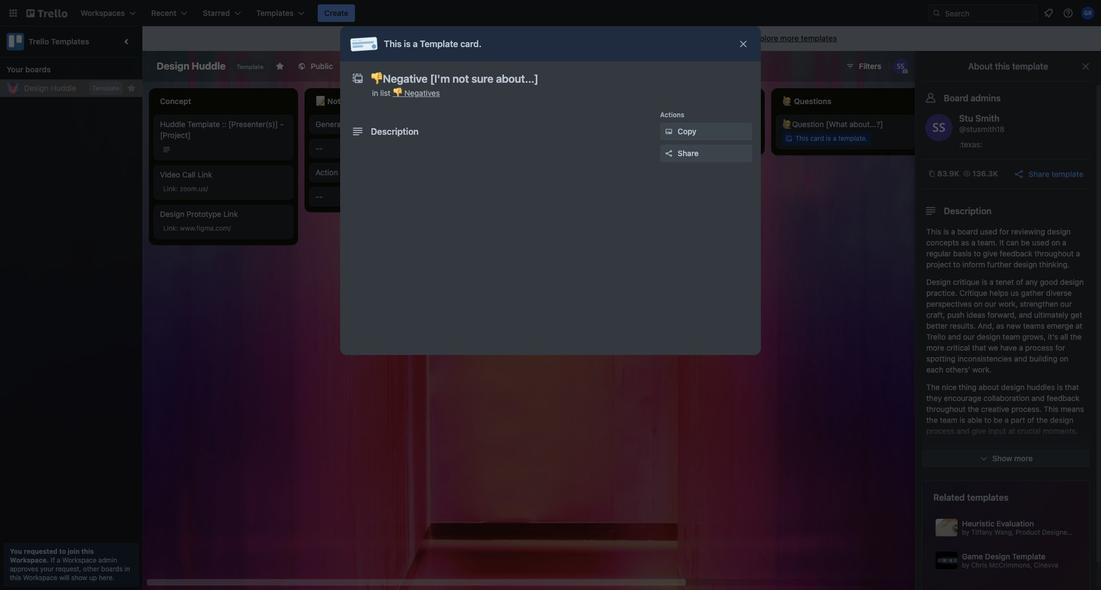 Task type: describe. For each thing, give the bounding box(es) containing it.
prototype
[[187, 209, 221, 219]]

stu smith @stusmith18
[[960, 113, 1005, 134]]

craft,
[[927, 310, 946, 320]]

huddle template :: [presenter(s)] - [project] link
[[160, 119, 287, 141]]

they
[[927, 394, 943, 403]]

copy link
[[661, 123, 753, 140]]

game design template by chris mccrimmons, cinevva
[[963, 552, 1059, 570]]

board
[[958, 227, 979, 236]]

🙋question
[[783, 120, 825, 129]]

collaboration
[[984, 394, 1030, 403]]

show
[[993, 454, 1013, 463]]

0 vertical spatial this
[[996, 61, 1011, 71]]

stu smith (stusmith18) image
[[926, 114, 953, 141]]

open information menu image
[[1064, 8, 1075, 19]]

we inside design critique is a tenet of any good design practice. critique helps us gather diverse perspectives on our work, strengthen our craft, push ideas forward, and ultimately get better results. and, as new teams emerge at trello and our design team grows, it's all the more critical that we have a process for spotting inconsistencies and building on each others' work.
[[989, 343, 999, 353]]

board for board
[[361, 61, 382, 71]]

and down able
[[957, 427, 970, 436]]

you requested to join this workspace.
[[10, 548, 94, 565]]

template inside button
[[1052, 169, 1084, 178]]

share template button
[[1014, 168, 1084, 180]]

👎negative [i'm not sure about...] link
[[627, 119, 754, 130]]

action
[[316, 168, 338, 177]]

tenet
[[996, 277, 1015, 287]]

show more
[[993, 454, 1034, 463]]

design inside about how we do design huddles at trello, then try one yourself!
[[1030, 453, 1053, 463]]

design inside board name text box
[[157, 60, 190, 72]]

primary element
[[0, 0, 1102, 26]]

that inside the nice thing about design huddles is that they encourage collaboration and feedback throughout the creative process. this means the team is able to be a part of the design process and give input at crucial moments.
[[1066, 383, 1080, 392]]

design inside design critique is a tenet of any good design practice. critique helps us gather diverse perspectives on our work, strengthen our craft, push ideas forward, and ultimately get better results. and, as new teams emerge at trello and our design team grows, it's all the more critical that we have a process for spotting inconsistencies and building on each others' work.
[[927, 277, 952, 287]]

0 horizontal spatial template
[[468, 33, 499, 43]]

video call link link
[[160, 169, 287, 180]]

to inside the nice thing about design huddles is that they encourage collaboration and feedback throughout the creative process. this means the team is able to be a part of the design process and give input at crucial moments.
[[985, 416, 992, 425]]

[i'm
[[671, 120, 684, 129]]

public button
[[291, 58, 340, 75]]

templates
[[51, 37, 89, 46]]

get
[[1071, 310, 1083, 320]]

process inside the nice thing about design huddles is that they encourage collaboration and feedback throughout the creative process. this means the team is able to be a part of the design process and give input at crucial moments.
[[927, 427, 955, 436]]

design right reviewing
[[1048, 227, 1072, 236]]

in list 👎 negatives
[[372, 88, 440, 98]]

perspectives
[[927, 299, 973, 309]]

spotting
[[927, 354, 956, 363]]

1 horizontal spatial description
[[945, 206, 992, 216]]

- inside the huddle template :: [presenter(s)] - [project]
[[280, 120, 284, 129]]

and up process.
[[1032, 394, 1046, 403]]

about inside the nice thing about design huddles is that they encourage collaboration and feedback throughout the creative process. this means the team is able to be a part of the design process and give input at crucial moments.
[[979, 383, 1000, 392]]

a inside 👎negative [i'm not sure about...] this card is a template.
[[678, 134, 681, 143]]

huddle inside the huddle template :: [presenter(s)] - [project]
[[160, 120, 186, 129]]

0 vertical spatial in
[[372, 88, 378, 98]]

this inside the nice thing about design huddles is that they encourage collaboration and feedback throughout the creative process. this means the team is able to be a part of the design process and give input at crucial moments.
[[1045, 405, 1060, 414]]

critique
[[960, 288, 988, 298]]

for inside design critique is a tenet of any good design practice. critique helps us gather diverse perspectives on our work, strengthen our craft, push ideas forward, and ultimately get better results. and, as new teams emerge at trello and our design team grows, it's all the more critical that we have a process for spotting inconsistencies and building on each others' work.
[[1056, 343, 1066, 353]]

admins
[[971, 93, 1002, 103]]

chris
[[972, 561, 988, 570]]

video
[[160, 170, 180, 179]]

concepts
[[927, 238, 960, 247]]

share for share
[[678, 149, 699, 158]]

@
[[1072, 528, 1078, 537]]

that inside design critique is a tenet of any good design practice. critique helps us gather diverse perspectives on our work, strengthen our craft, push ideas forward, and ultimately get better results. and, as new teams emerge at trello and our design team grows, it's all the more critical that we have a process for spotting inconsistencies and building on each others' work.
[[973, 343, 987, 353]]

if a workspace admin approves your request, other boards in this workspace will show up here.
[[10, 556, 130, 582]]

to left copy.
[[595, 33, 602, 43]]

read more link
[[927, 453, 965, 463]]

design inside design prototype link link : www.figma.com/
[[160, 209, 185, 219]]

2 template. from the left
[[839, 134, 868, 143]]

share template
[[1029, 169, 1084, 178]]

try
[[978, 464, 987, 474]]

👎negative
[[627, 120, 668, 129]]

crucial
[[1018, 427, 1042, 436]]

work,
[[999, 299, 1019, 309]]

huddles for and
[[1028, 383, 1056, 392]]

the left internet
[[552, 33, 563, 43]]

is left able
[[960, 416, 966, 425]]

thing
[[959, 383, 977, 392]]

designer
[[1043, 528, 1071, 537]]

reviewing
[[1012, 227, 1046, 236]]

sm image for this is a public template for anyone on the internet to copy.
[[400, 33, 411, 44]]

practice.
[[927, 288, 958, 298]]

work.
[[973, 365, 992, 374]]

related templates
[[934, 493, 1009, 503]]

template up customize views image
[[420, 39, 459, 49]]

notes:
[[345, 120, 369, 129]]

and down have
[[1015, 354, 1028, 363]]

:texas:
[[960, 140, 983, 149]]

trello,
[[936, 464, 958, 474]]

encourage
[[945, 394, 982, 403]]

sm image for copy
[[664, 126, 675, 137]]

template inside game design template by chris mccrimmons, cinevva
[[1013, 552, 1046, 561]]

emerge
[[1048, 321, 1074, 331]]

is down 🙋question [what about...?]
[[827, 134, 832, 143]]

share button
[[661, 145, 753, 162]]

customize views image
[[441, 61, 452, 72]]

critique
[[954, 277, 980, 287]]

search image
[[933, 9, 942, 18]]

better
[[927, 321, 949, 331]]

is up table link
[[404, 39, 411, 49]]

requested
[[24, 548, 58, 556]]

this for this is a board used for reviewing design concepts as a team. it can be used on a regular basis to give feedback throughout a project to inform further design thinking.
[[927, 227, 942, 236]]

to inside you requested to join this workspace.
[[59, 548, 66, 556]]

this for this card is a template.
[[796, 134, 809, 143]]

stu smith (stusmith18) image
[[894, 59, 909, 74]]

gather
[[1022, 288, 1045, 298]]

your
[[40, 565, 54, 573]]

and up "critical"
[[949, 332, 962, 342]]

video call link link : zoom.us/
[[160, 170, 212, 193]]

as inside this is a board used for reviewing design concepts as a team. it can be used on a regular basis to give feedback throughout a project to inform further design thinking.
[[962, 238, 970, 247]]

be inside this is a board used for reviewing design concepts as a team. it can be used on a regular basis to give feedback throughout a project to inform further design thinking.
[[1022, 238, 1031, 247]]

internet
[[565, 33, 593, 43]]

template inside the huddle template :: [presenter(s)] - [project]
[[188, 120, 220, 129]]

public
[[311, 61, 333, 71]]

table link
[[391, 58, 436, 75]]

🙋question [what about...?] link
[[783, 119, 910, 130]]

a inside the nice thing about design huddles is that they encourage collaboration and feedback throughout the creative process. this means the team is able to be a part of the design process and give input at crucial moments.
[[1005, 416, 1010, 425]]

your boards with 1 items element
[[7, 63, 130, 76]]

smith
[[976, 113, 1000, 123]]

filters
[[860, 61, 882, 71]]

as inside design critique is a tenet of any good design practice. critique helps us gather diverse perspectives on our work, strengthen our craft, push ideas forward, and ultimately get better results. and, as new teams emerge at trello and our design team grows, it's all the more critical that we have a process for spotting inconsistencies and building on each others' work.
[[997, 321, 1005, 331]]

1 vertical spatial workspace
[[23, 574, 57, 582]]

1 vertical spatial template
[[1013, 61, 1049, 71]]

be inside the nice thing about design huddles is that they encourage collaboration and feedback throughout the creative process. this means the team is able to be a part of the design process and give input at crucial moments.
[[994, 416, 1003, 425]]

the up crucial
[[1037, 416, 1049, 425]]

by inside game design template by chris mccrimmons, cinevva
[[963, 561, 970, 570]]

read more
[[927, 453, 965, 463]]

board for board admins
[[945, 93, 969, 103]]

Search field
[[942, 5, 1038, 21]]

2 horizontal spatial our
[[1061, 299, 1073, 309]]

link right the prototype
[[224, 209, 238, 219]]

template left star or unstar board icon
[[237, 63, 264, 70]]

do
[[1018, 453, 1027, 463]]

your
[[7, 65, 23, 74]]

helps
[[990, 288, 1009, 298]]

cinevva
[[1035, 561, 1059, 570]]

basis
[[954, 249, 972, 258]]

0 vertical spatial description
[[371, 127, 419, 137]]

is inside 👎negative [i'm not sure about...] this card is a template.
[[671, 134, 676, 143]]

logo for trello templates workspace image
[[7, 33, 24, 50]]

about how we do design huddles at trello, then try one yourself!
[[927, 453, 1083, 474]]

able
[[968, 416, 983, 425]]

general notes: link
[[316, 119, 443, 130]]

0 horizontal spatial templates
[[802, 33, 838, 43]]

link left the www.figma.com/
[[163, 224, 176, 232]]

2 card from the left
[[811, 134, 825, 143]]

more for explore
[[781, 33, 800, 43]]

wang,
[[995, 528, 1015, 537]]

in inside if a workspace admin approves your request, other boards in this workspace will show up here.
[[125, 565, 130, 573]]

a inside if a workspace admin approves your request, other boards in this workspace will show up here.
[[57, 556, 60, 565]]

-- for 1st '--' link from the bottom
[[316, 192, 323, 201]]

new
[[1007, 321, 1022, 331]]

throughout inside the nice thing about design huddles is that they encourage collaboration and feedback throughout the creative process. this means the team is able to be a part of the design process and give input at crucial moments.
[[927, 405, 966, 414]]

0 horizontal spatial huddle
[[51, 83, 76, 93]]

is inside this is a board used for reviewing design concepts as a team. it can be used on a regular basis to give feedback throughout a project to inform further design thinking.
[[944, 227, 950, 236]]

how
[[990, 453, 1004, 463]]

on right anyone
[[541, 33, 550, 43]]

more inside design critique is a tenet of any good design practice. critique helps us gather diverse perspectives on our work, strengthen our craft, push ideas forward, and ultimately get better results. and, as new teams emerge at trello and our design team grows, it's all the more critical that we have a process for spotting inconsistencies and building on each others' work.
[[927, 343, 945, 353]]

the down they
[[927, 416, 939, 425]]

copy.
[[604, 33, 623, 43]]

board link
[[342, 58, 389, 75]]

the nice thing about design huddles is that they encourage collaboration and feedback throughout the creative process. this means the team is able to be a part of the design process and give input at crucial moments.
[[927, 383, 1085, 436]]

83.9k
[[938, 169, 960, 178]]

others'
[[946, 365, 971, 374]]

project
[[927, 260, 952, 269]]

input
[[989, 427, 1007, 436]]

to up inform
[[975, 249, 982, 258]]

show
[[71, 574, 87, 582]]

[presenter(s)]
[[229, 120, 278, 129]]

: for design
[[176, 224, 178, 232]]

-- for 2nd '--' link from the bottom
[[316, 144, 323, 153]]

this inside if a workspace admin approves your request, other boards in this workspace will show up here.
[[10, 574, 21, 582]]



Task type: vqa. For each thing, say whether or not it's contained in the screenshot.
Automation
no



Task type: locate. For each thing, give the bounding box(es) containing it.
👎
[[393, 88, 403, 98]]

share down copy
[[678, 149, 699, 158]]

sm image up table link
[[400, 33, 411, 44]]

2 horizontal spatial this
[[996, 61, 1011, 71]]

strengthen
[[1021, 299, 1059, 309]]

1 horizontal spatial template
[[1013, 61, 1049, 71]]

about inside about how we do design huddles at trello, then try one yourself!
[[967, 453, 988, 463]]

2 vertical spatial for
[[1056, 343, 1066, 353]]

0 horizontal spatial throughout
[[927, 405, 966, 414]]

team inside the nice thing about design huddles is that they encourage collaboration and feedback throughout the creative process. this means the team is able to be a part of the design process and give input at crucial moments.
[[941, 416, 958, 425]]

the inside design critique is a tenet of any good design practice. critique helps us gather diverse perspectives on our work, strengthen our craft, push ideas forward, and ultimately get better results. and, as new teams emerge at trello and our design team grows, it's all the more critical that we have a process for spotting inconsistencies and building on each others' work.
[[1071, 332, 1082, 342]]

0 vertical spatial boards
[[25, 65, 51, 74]]

-- link
[[316, 143, 443, 154], [316, 191, 443, 202]]

on up thinking.
[[1052, 238, 1061, 247]]

to down basis
[[954, 260, 961, 269]]

1 horizontal spatial boards
[[101, 565, 123, 573]]

our down results.
[[964, 332, 976, 342]]

-- up action
[[316, 144, 323, 153]]

any
[[1026, 277, 1039, 287]]

None text field
[[366, 69, 728, 89]]

huddles for yourself!
[[1055, 453, 1083, 463]]

give inside the nice thing about design huddles is that they encourage collaboration and feedback throughout the creative process. this means the team is able to be a part of the design process and give input at crucial moments.
[[972, 427, 987, 436]]

stu smith link
[[960, 113, 1000, 123]]

Board name text field
[[151, 58, 231, 75]]

is up critique
[[982, 277, 988, 287]]

0 horizontal spatial card
[[655, 134, 669, 143]]

template down product
[[1013, 552, 1046, 561]]

0 horizontal spatial trello
[[29, 37, 49, 46]]

be
[[1022, 238, 1031, 247], [994, 416, 1003, 425]]

1 vertical spatial huddle
[[51, 83, 76, 93]]

1 horizontal spatial this
[[81, 548, 94, 556]]

0 horizontal spatial our
[[964, 332, 976, 342]]

boards right your
[[25, 65, 51, 74]]

2 -- link from the top
[[316, 191, 443, 202]]

0 vertical spatial feedback
[[1000, 249, 1033, 258]]

0 vertical spatial at
[[1076, 321, 1083, 331]]

0 horizontal spatial workspace
[[23, 574, 57, 582]]

by inside 'heuristic evaluation by tiffany wang, product designer @ trello'
[[963, 528, 970, 537]]

-- link down action items link at the top of the page
[[316, 191, 443, 202]]

by
[[963, 528, 970, 537], [963, 561, 970, 570]]

136.3k
[[973, 169, 999, 178]]

is down [i'm
[[671, 134, 676, 143]]

all
[[1061, 332, 1069, 342]]

on up ideas
[[975, 299, 983, 309]]

design up any
[[1014, 260, 1038, 269]]

not
[[686, 120, 698, 129]]

heuristic
[[963, 519, 995, 529]]

this for this is a template card.
[[384, 39, 402, 49]]

and,
[[979, 321, 995, 331]]

at inside about how we do design huddles at trello, then try one yourself!
[[927, 464, 934, 474]]

1 vertical spatial be
[[994, 416, 1003, 425]]

for for used
[[1000, 227, 1010, 236]]

template. inside 👎negative [i'm not sure about...] this card is a template.
[[683, 134, 713, 143]]

this inside 👎negative [i'm not sure about...] this card is a template.
[[640, 134, 653, 143]]

this right join
[[81, 548, 94, 556]]

process.
[[1012, 405, 1042, 414]]

on right 'building' on the bottom
[[1060, 354, 1069, 363]]

action items link
[[316, 167, 443, 178]]

used up team.
[[981, 227, 998, 236]]

then
[[960, 464, 975, 474]]

trello right logo for trello templates workspace
[[29, 37, 49, 46]]

for up 'it'
[[1000, 227, 1010, 236]]

and
[[1020, 310, 1033, 320], [949, 332, 962, 342], [1015, 354, 1028, 363], [1032, 394, 1046, 403], [957, 427, 970, 436]]

: inside design prototype link link : www.figma.com/
[[176, 224, 178, 232]]

more for show
[[1015, 454, 1034, 463]]

2 horizontal spatial template
[[1052, 169, 1084, 178]]

of up crucial
[[1028, 416, 1035, 425]]

means
[[1062, 405, 1085, 414]]

on
[[541, 33, 550, 43], [1052, 238, 1061, 247], [975, 299, 983, 309], [1060, 354, 1069, 363]]

design up collaboration
[[1002, 383, 1026, 392]]

is left public at the top
[[430, 33, 436, 43]]

0 horizontal spatial as
[[962, 238, 970, 247]]

and up teams on the right of the page
[[1020, 310, 1033, 320]]

board up list
[[361, 61, 382, 71]]

1 vertical spatial we
[[1006, 453, 1016, 463]]

be down reviewing
[[1022, 238, 1031, 247]]

1 horizontal spatial process
[[1026, 343, 1054, 353]]

the right all
[[1071, 332, 1082, 342]]

boards inside if a workspace admin approves your request, other boards in this workspace will show up here.
[[101, 565, 123, 573]]

if
[[51, 556, 55, 565]]

1 horizontal spatial template.
[[839, 134, 868, 143]]

::
[[222, 120, 227, 129]]

1 vertical spatial team
[[941, 416, 958, 425]]

design prototype link link
[[160, 209, 287, 220]]

throughout down they
[[927, 405, 966, 414]]

link right call
[[198, 170, 212, 179]]

for for template
[[501, 33, 511, 43]]

2 : from the top
[[176, 224, 178, 232]]

design huddle
[[157, 60, 226, 72], [24, 83, 76, 93]]

1 vertical spatial process
[[927, 427, 955, 436]]

huddles up process.
[[1028, 383, 1056, 392]]

by left chris
[[963, 561, 970, 570]]

this is a template card.
[[384, 39, 482, 49]]

0 vertical spatial about
[[979, 383, 1000, 392]]

more for read
[[947, 453, 965, 463]]

grows,
[[1023, 332, 1047, 342]]

give
[[984, 249, 998, 258], [972, 427, 987, 436]]

at down part
[[1009, 427, 1016, 436]]

1 vertical spatial feedback
[[1048, 394, 1080, 403]]

description down 👎
[[371, 127, 419, 137]]

this right about
[[996, 61, 1011, 71]]

share right 136.3k
[[1029, 169, 1050, 178]]

1 horizontal spatial feedback
[[1048, 394, 1080, 403]]

1 -- from the top
[[316, 144, 323, 153]]

1 by from the top
[[963, 528, 970, 537]]

we up inconsistencies in the right bottom of the page
[[989, 343, 999, 353]]

process up read more link
[[927, 427, 955, 436]]

1 card from the left
[[655, 134, 669, 143]]

1 -- link from the top
[[316, 143, 443, 154]]

about up try
[[967, 453, 988, 463]]

for left anyone
[[501, 33, 511, 43]]

trello right @
[[1080, 528, 1097, 537]]

ideas
[[967, 310, 986, 320]]

as
[[962, 238, 970, 247], [997, 321, 1005, 331]]

2 -- from the top
[[316, 192, 323, 201]]

0 horizontal spatial this
[[10, 574, 21, 582]]

action items
[[316, 168, 360, 177]]

1 vertical spatial -- link
[[316, 191, 443, 202]]

at inside design critique is a tenet of any good design practice. critique helps us gather diverse perspectives on our work, strengthen our craft, push ideas forward, and ultimately get better results. and, as new teams emerge at trello and our design team grows, it's all the more critical that we have a process for spotting inconsistencies and building on each others' work.
[[1076, 321, 1083, 331]]

huddle
[[192, 60, 226, 72], [51, 83, 76, 93], [160, 120, 186, 129]]

: left the www.figma.com/
[[176, 224, 178, 232]]

1 vertical spatial board
[[945, 93, 969, 103]]

1 horizontal spatial for
[[1000, 227, 1010, 236]]

0 vertical spatial of
[[1017, 277, 1024, 287]]

team
[[1003, 332, 1021, 342], [941, 416, 958, 425]]

this up table link
[[384, 39, 402, 49]]

copy
[[678, 127, 697, 136]]

admin
[[98, 556, 117, 565]]

up
[[89, 574, 97, 582]]

zoom.us/
[[180, 185, 208, 193]]

1 vertical spatial this
[[81, 548, 94, 556]]

0 horizontal spatial share
[[678, 149, 699, 158]]

1 horizontal spatial of
[[1028, 416, 1035, 425]]

trello down 'better'
[[927, 332, 946, 342]]

2 vertical spatial trello
[[1080, 528, 1097, 537]]

design up the "diverse"
[[1061, 277, 1085, 287]]

0 vertical spatial sm image
[[400, 33, 411, 44]]

design up moments.
[[1051, 416, 1075, 425]]

👎negative [i'm not sure about...] this card is a template.
[[627, 120, 747, 143]]

we left "do"
[[1006, 453, 1016, 463]]

0 vertical spatial template
[[468, 33, 499, 43]]

to right able
[[985, 416, 992, 425]]

1 horizontal spatial workspace
[[62, 556, 97, 565]]

table
[[410, 61, 429, 71]]

1 horizontal spatial templates
[[968, 493, 1009, 503]]

the
[[552, 33, 563, 43], [1071, 332, 1082, 342], [968, 405, 980, 414], [927, 416, 939, 425], [1037, 416, 1049, 425]]

design prototype link link : www.figma.com/
[[160, 209, 238, 232]]

mccrimmons,
[[990, 561, 1033, 570]]

this inside this is a board used for reviewing design concepts as a team. it can be used on a regular basis to give feedback throughout a project to inform further design thinking.
[[927, 227, 942, 236]]

this left means
[[1045, 405, 1060, 414]]

as down board
[[962, 238, 970, 247]]

good
[[1041, 277, 1059, 287]]

about down work.
[[979, 383, 1000, 392]]

of inside the nice thing about design huddles is that they encourage collaboration and feedback throughout the creative process. this means the team is able to be a part of the design process and give input at crucial moments.
[[1028, 416, 1035, 425]]

: down video
[[176, 185, 178, 193]]

of inside design critique is a tenet of any good design practice. critique helps us gather diverse perspectives on our work, strengthen our craft, push ideas forward, and ultimately get better results. and, as new teams emerge at trello and our design team grows, it's all the more critical that we have a process for spotting inconsistencies and building on each others' work.
[[1017, 277, 1024, 287]]

this down the 👎negative
[[640, 134, 653, 143]]

0 vertical spatial that
[[973, 343, 987, 353]]

link down video
[[163, 185, 176, 193]]

to left join
[[59, 548, 66, 556]]

0 horizontal spatial team
[[941, 416, 958, 425]]

general notes:
[[316, 120, 369, 129]]

1 horizontal spatial throughout
[[1035, 249, 1075, 258]]

1 vertical spatial of
[[1028, 416, 1035, 425]]

1 vertical spatial :
[[176, 224, 178, 232]]

1 vertical spatial as
[[997, 321, 1005, 331]]

our down helps
[[986, 299, 997, 309]]

boards down admin
[[101, 565, 123, 573]]

0 vertical spatial by
[[963, 528, 970, 537]]

1 template. from the left
[[683, 134, 713, 143]]

0 notifications image
[[1043, 7, 1056, 20]]

it's
[[1049, 332, 1059, 342]]

other
[[83, 565, 100, 573]]

huddles inside the nice thing about design huddles is that they encourage collaboration and feedback throughout the creative process. this means the team is able to be a part of the design process and give input at crucial moments.
[[1028, 383, 1056, 392]]

more
[[781, 33, 800, 43], [927, 343, 945, 353], [947, 453, 965, 463], [1015, 454, 1034, 463]]

of left any
[[1017, 277, 1024, 287]]

this up concepts
[[927, 227, 942, 236]]

0 vertical spatial share
[[678, 149, 699, 158]]

trello
[[29, 37, 49, 46], [927, 332, 946, 342], [1080, 528, 1097, 537]]

sm image inside copy link
[[664, 126, 675, 137]]

0 vertical spatial team
[[1003, 332, 1021, 342]]

this for this is a public template for anyone on the internet to copy.
[[413, 33, 428, 43]]

0 horizontal spatial for
[[501, 33, 511, 43]]

0 vertical spatial --
[[316, 144, 323, 153]]

1 vertical spatial used
[[1033, 238, 1050, 247]]

templates right explore at the top of page
[[802, 33, 838, 43]]

sm image down 'actions'
[[664, 126, 675, 137]]

1 vertical spatial sm image
[[664, 126, 675, 137]]

design down and,
[[978, 332, 1001, 342]]

trello inside design critique is a tenet of any good design practice. critique helps us gather diverse perspectives on our work, strengthen our craft, push ideas forward, and ultimately get better results. and, as new teams emerge at trello and our design team grows, it's all the more critical that we have a process for spotting inconsistencies and building on each others' work.
[[927, 332, 946, 342]]

1 horizontal spatial in
[[372, 88, 378, 98]]

feedback up means
[[1048, 394, 1080, 403]]

design huddle inside board name text box
[[157, 60, 226, 72]]

0 vertical spatial trello
[[29, 37, 49, 46]]

about this template
[[969, 61, 1049, 71]]

that up inconsistencies in the right bottom of the page
[[973, 343, 987, 353]]

1 vertical spatial give
[[972, 427, 987, 436]]

in right the other
[[125, 565, 130, 573]]

-
[[280, 120, 284, 129], [316, 144, 319, 153], [319, 144, 323, 153], [316, 192, 319, 201], [319, 192, 323, 201]]

at inside the nice thing about design huddles is that they encourage collaboration and feedback throughout the creative process. this means the team is able to be a part of the design process and give input at crucial moments.
[[1009, 427, 1016, 436]]

1 vertical spatial in
[[125, 565, 130, 573]]

1 horizontal spatial trello
[[927, 332, 946, 342]]

workspace down join
[[62, 556, 97, 565]]

filters button
[[843, 58, 885, 75]]

more up trello,
[[947, 453, 965, 463]]

1 horizontal spatial team
[[1003, 332, 1021, 342]]

design huddle link
[[24, 83, 87, 94]]

template. down 🙋question [what about...?] link
[[839, 134, 868, 143]]

card inside 👎negative [i'm not sure about...] this card is a template.
[[655, 134, 669, 143]]

board up stu
[[945, 93, 969, 103]]

0 vertical spatial as
[[962, 238, 970, 247]]

1 horizontal spatial board
[[945, 93, 969, 103]]

1 horizontal spatial share
[[1029, 169, 1050, 178]]

1 horizontal spatial our
[[986, 299, 997, 309]]

approves
[[10, 565, 38, 573]]

2 horizontal spatial trello
[[1080, 528, 1097, 537]]

for inside this is a board used for reviewing design concepts as a team. it can be used on a regular basis to give feedback throughout a project to inform further design thinking.
[[1000, 227, 1010, 236]]

share for share template
[[1029, 169, 1050, 178]]

0 vertical spatial templates
[[802, 33, 838, 43]]

give inside this is a board used for reviewing design concepts as a team. it can be used on a regular basis to give feedback throughout a project to inform further design thinking.
[[984, 249, 998, 258]]

huddle inside board name text box
[[192, 60, 226, 72]]

1 vertical spatial description
[[945, 206, 992, 216]]

1 horizontal spatial card
[[811, 134, 825, 143]]

on inside this is a board used for reviewing design concepts as a team. it can be used on a regular basis to give feedback throughout a project to inform further design thinking.
[[1052, 238, 1061, 247]]

1 horizontal spatial design huddle
[[157, 60, 226, 72]]

0 horizontal spatial at
[[927, 464, 934, 474]]

@stusmith18
[[960, 124, 1005, 134]]

feedback inside the nice thing about design huddles is that they encourage collaboration and feedback throughout the creative process. this means the team is able to be a part of the design process and give input at crucial moments.
[[1048, 394, 1080, 403]]

2 by from the top
[[963, 561, 970, 570]]

www.figma.com/
[[180, 224, 231, 232]]

throughout inside this is a board used for reviewing design concepts as a team. it can be used on a regular basis to give feedback throughout a project to inform further design thinking.
[[1035, 249, 1075, 258]]

game
[[963, 552, 984, 561]]

that
[[973, 343, 987, 353], [1066, 383, 1080, 392]]

more up the yourself!
[[1015, 454, 1034, 463]]

create
[[325, 8, 349, 18]]

templates up the heuristic
[[968, 493, 1009, 503]]

0 horizontal spatial feedback
[[1000, 249, 1033, 258]]

one
[[989, 464, 1002, 474]]

: inside the video call link link : zoom.us/
[[176, 185, 178, 193]]

is inside design critique is a tenet of any good design practice. critique helps us gather diverse perspectives on our work, strengthen our craft, push ideas forward, and ultimately get better results. and, as new teams emerge at trello and our design team grows, it's all the more critical that we have a process for spotting inconsistencies and building on each others' work.
[[982, 277, 988, 287]]

1 vertical spatial at
[[1009, 427, 1016, 436]]

0 vertical spatial workspace
[[62, 556, 97, 565]]

team.
[[978, 238, 998, 247]]

0 horizontal spatial template.
[[683, 134, 713, 143]]

this inside you requested to join this workspace.
[[81, 548, 94, 556]]

--
[[316, 144, 323, 153], [316, 192, 323, 201]]

thinking.
[[1040, 260, 1071, 269]]

more up spotting at the bottom of page
[[927, 343, 945, 353]]

1 horizontal spatial that
[[1066, 383, 1080, 392]]

2 vertical spatial huddle
[[160, 120, 186, 129]]

items
[[340, 168, 360, 177]]

at down get
[[1076, 321, 1083, 331]]

for down all
[[1056, 343, 1066, 353]]

huddles down moments.
[[1055, 453, 1083, 463]]

0 vertical spatial throughout
[[1035, 249, 1075, 258]]

star or unstar board image
[[276, 62, 285, 71]]

feedback inside this is a board used for reviewing design concepts as a team. it can be used on a regular basis to give feedback throughout a project to inform further design thinking.
[[1000, 249, 1033, 258]]

1 vertical spatial that
[[1066, 383, 1080, 392]]

this is a public template for anyone on the internet to copy.
[[413, 33, 623, 43]]

2 horizontal spatial huddle
[[192, 60, 226, 72]]

anyone
[[513, 33, 539, 43]]

team down encourage
[[941, 416, 958, 425]]

0 vertical spatial used
[[981, 227, 998, 236]]

[project]
[[160, 130, 191, 140]]

1 vertical spatial templates
[[968, 493, 1009, 503]]

1 vertical spatial for
[[1000, 227, 1010, 236]]

starred icon image
[[127, 84, 136, 93]]

0 horizontal spatial used
[[981, 227, 998, 236]]

2 vertical spatial this
[[10, 574, 21, 582]]

template. down not
[[683, 134, 713, 143]]

: for video
[[176, 185, 178, 193]]

at
[[1076, 321, 1083, 331], [1009, 427, 1016, 436], [927, 464, 934, 474]]

we inside about how we do design huddles at trello, then try one yourself!
[[1006, 453, 1016, 463]]

1 : from the top
[[176, 185, 178, 193]]

this down approves
[[10, 574, 21, 582]]

team inside design critique is a tenet of any good design practice. critique helps us gather diverse perspectives on our work, strengthen our craft, push ideas forward, and ultimately get better results. and, as new teams emerge at trello and our design team grows, it's all the more critical that we have a process for spotting inconsistencies and building on each others' work.
[[1003, 332, 1021, 342]]

sm image
[[400, 33, 411, 44], [664, 126, 675, 137]]

template left starred icon
[[92, 84, 120, 92]]

the up able
[[968, 405, 980, 414]]

0 horizontal spatial boards
[[25, 65, 51, 74]]

this
[[413, 33, 428, 43], [384, 39, 402, 49], [640, 134, 653, 143], [796, 134, 809, 143], [927, 227, 942, 236], [1045, 405, 1060, 414]]

0 vertical spatial huddles
[[1028, 383, 1056, 392]]

give down able
[[972, 427, 987, 436]]

throughout up thinking.
[[1035, 249, 1075, 258]]

more inside button
[[1015, 454, 1034, 463]]

greg robinson (gregrobinson96) image
[[1082, 7, 1095, 20]]

0 vertical spatial huddle
[[192, 60, 226, 72]]

tiffany
[[972, 528, 993, 537]]

card down '🙋question'
[[811, 134, 825, 143]]

huddles inside about how we do design huddles at trello, then try one yourself!
[[1055, 453, 1083, 463]]

0 horizontal spatial of
[[1017, 277, 1024, 287]]

0 vertical spatial board
[[361, 61, 382, 71]]

2 vertical spatial at
[[927, 464, 934, 474]]

this down '🙋question'
[[796, 134, 809, 143]]

explore more templates
[[752, 33, 838, 43]]

design inside game design template by chris mccrimmons, cinevva
[[986, 552, 1011, 561]]

process inside design critique is a tenet of any good design practice. critique helps us gather diverse perspectives on our work, strengthen our craft, push ideas forward, and ultimately get better results. and, as new teams emerge at trello and our design team grows, it's all the more critical that we have a process for spotting inconsistencies and building on each others' work.
[[1026, 343, 1054, 353]]

is up means
[[1058, 383, 1064, 392]]

throughout
[[1035, 249, 1075, 258], [927, 405, 966, 414]]

0 horizontal spatial in
[[125, 565, 130, 573]]

0 horizontal spatial sm image
[[400, 33, 411, 44]]

[what
[[827, 120, 848, 129]]

1 horizontal spatial be
[[1022, 238, 1031, 247]]

trello inside 'heuristic evaluation by tiffany wang, product designer @ trello'
[[1080, 528, 1097, 537]]

1 vertical spatial design huddle
[[24, 83, 76, 93]]

card down the 👎negative
[[655, 134, 669, 143]]

share
[[678, 149, 699, 158], [1029, 169, 1050, 178]]

1 vertical spatial throughout
[[927, 405, 966, 414]]

huddle template :: [presenter(s)] - [project]
[[160, 120, 284, 140]]

explore more templates link
[[745, 30, 844, 47]]

is up concepts
[[944, 227, 950, 236]]

will
[[59, 574, 69, 582]]

heuristic evaluation by tiffany wang, product designer @ trello
[[963, 519, 1097, 537]]

in left list
[[372, 88, 378, 98]]

about...?]
[[850, 120, 884, 129]]

trello templates
[[29, 37, 89, 46]]

1 vertical spatial --
[[316, 192, 323, 201]]

used down reviewing
[[1033, 238, 1050, 247]]

2 horizontal spatial at
[[1076, 321, 1083, 331]]



